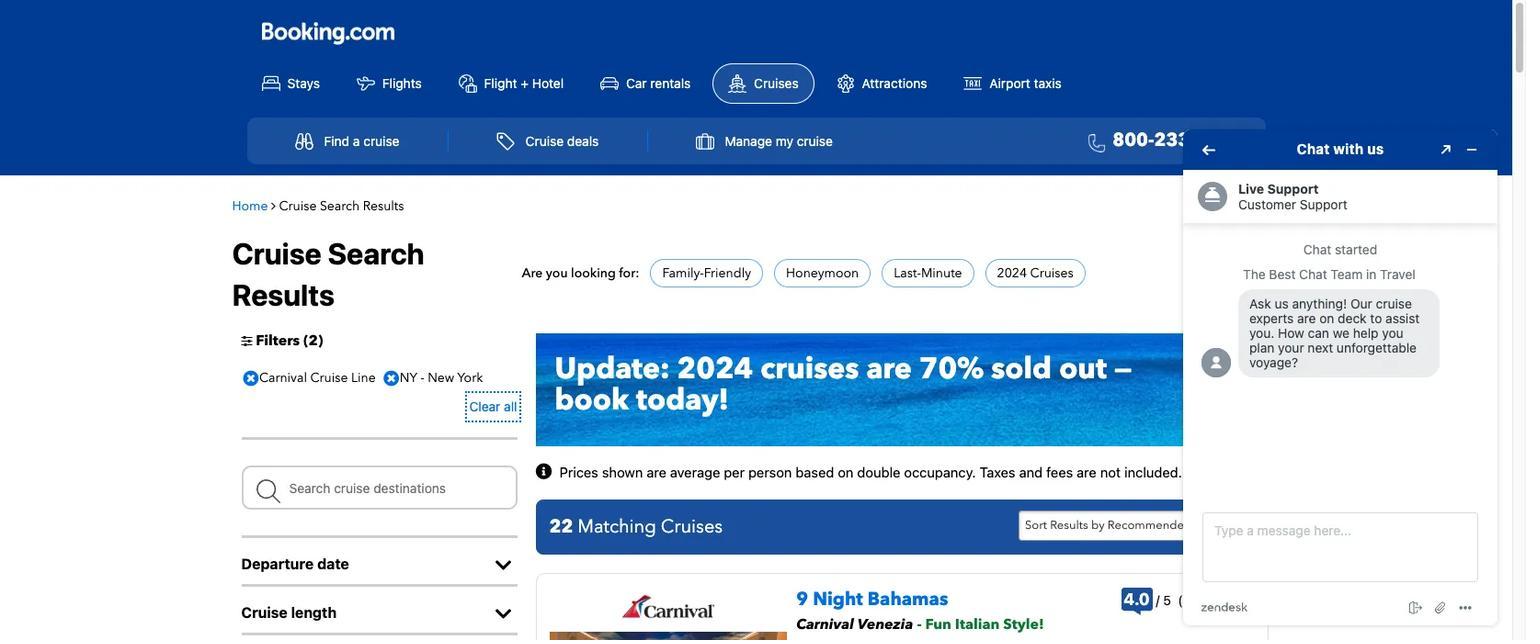 Task type: describe. For each thing, give the bounding box(es) containing it.
cruises
[[761, 350, 859, 390]]

taxis
[[1034, 75, 1062, 91]]

book today!
[[555, 381, 729, 421]]

out
[[1059, 350, 1107, 390]]

—
[[1114, 350, 1132, 390]]

0 horizontal spatial )
[[318, 331, 323, 351]]

friendly
[[704, 265, 751, 282]]

Search cruise destinations text field
[[241, 466, 517, 511]]

manage my cruise
[[725, 133, 833, 149]]

9
[[796, 588, 808, 613]]

deals
[[567, 133, 599, 149]]

recommended
[[1108, 518, 1192, 534]]

prices
[[559, 464, 598, 481]]

0 vertical spatial results
[[363, 197, 404, 215]]

carnival cruise line link
[[239, 365, 381, 393]]

800-
[[1113, 128, 1154, 153]]

car rentals link
[[586, 64, 705, 103]]

flight + hotel
[[484, 75, 564, 91]]

york
[[457, 370, 483, 387]]

airport taxis link
[[949, 64, 1076, 103]]

car
[[626, 75, 647, 91]]

venezia
[[857, 615, 913, 636]]

departure date
[[241, 557, 349, 573]]

last-
[[894, 265, 921, 282]]

booking.com home image
[[262, 21, 394, 46]]

chevron down image for cruise length
[[490, 606, 517, 625]]

clear all
[[469, 399, 517, 415]]

prices shown are average per person based on double occupancy. taxes and fees are not included. element
[[559, 464, 1182, 481]]

attractions
[[862, 75, 927, 91]]

matching
[[578, 515, 656, 540]]

info label image
[[536, 464, 556, 482]]

based
[[796, 464, 834, 481]]

travel menu navigation
[[247, 117, 1265, 164]]

carnival venezia image
[[550, 632, 787, 641]]

cruise right "angle right" icon
[[279, 197, 317, 215]]

800-233-9520
[[1113, 128, 1243, 153]]

person
[[748, 464, 792, 481]]

are inside update: 2024 cruises are 70% sold out — book today!
[[866, 350, 912, 390]]

taxes
[[980, 464, 1015, 481]]

results inside cruise search results
[[232, 277, 335, 312]]

times circle image
[[239, 365, 263, 393]]

a
[[353, 133, 360, 149]]

0 vertical spatial search
[[320, 197, 360, 215]]

filters ( 2 )
[[256, 331, 323, 351]]

129
[[1183, 594, 1203, 609]]

cruise inside "link"
[[526, 133, 564, 149]]

sort results by recommended cruises
[[1025, 518, 1235, 534]]

honeymoon
[[786, 265, 859, 282]]

cruise left length
[[241, 605, 288, 622]]

2 horizontal spatial are
[[1077, 464, 1097, 481]]

honeymoon link
[[786, 265, 859, 282]]

length
[[291, 605, 337, 622]]

style!
[[1003, 615, 1044, 636]]

looking
[[571, 265, 616, 282]]

fees
[[1046, 464, 1073, 481]]

home
[[232, 197, 268, 215]]

find a cruise link
[[275, 123, 420, 159]]

carnival inside 9 night bahamas carnival venezia - fun italian style!
[[796, 615, 854, 636]]

chevron down image for departure date
[[490, 557, 517, 576]]

sort
[[1025, 518, 1047, 534]]

times circle image
[[379, 365, 404, 393]]

find a cruise
[[324, 133, 399, 149]]

cruise inside cruise search results
[[232, 236, 322, 271]]

date
[[317, 557, 349, 573]]

update: 2024 cruises are 70% sold out — book today!
[[555, 350, 1132, 421]]

0 vertical spatial cruise search results
[[279, 197, 404, 215]]

by
[[1091, 518, 1105, 534]]

average
[[670, 464, 720, 481]]

sliders image
[[241, 335, 252, 348]]

italian
[[955, 615, 1000, 636]]

0 vertical spatial carnival
[[259, 370, 307, 387]]

double
[[857, 464, 900, 481]]

2
[[309, 331, 318, 351]]

attractions link
[[821, 64, 942, 103]]

my
[[776, 133, 793, 149]]

manage
[[725, 133, 772, 149]]

all
[[504, 399, 517, 415]]

5
[[1163, 593, 1171, 609]]

night
[[813, 588, 863, 613]]



Task type: locate. For each thing, give the bounding box(es) containing it.
flights
[[382, 75, 422, 91]]

1 horizontal spatial carnival
[[796, 615, 854, 636]]

1 vertical spatial )
[[1248, 593, 1253, 609]]

bahamas
[[868, 588, 948, 613]]

on
[[838, 464, 854, 481]]

0 horizontal spatial -
[[420, 370, 424, 387]]

are you looking for:
[[522, 265, 639, 282]]

last-minute
[[894, 265, 962, 282]]

chevron down image
[[490, 557, 517, 576], [490, 606, 517, 625]]

are right shown
[[647, 464, 666, 481]]

2 vertical spatial results
[[1050, 518, 1088, 534]]

carnival
[[259, 370, 307, 387], [796, 615, 854, 636]]

are left 70% on the right bottom
[[866, 350, 912, 390]]

)
[[318, 331, 323, 351], [1248, 593, 1253, 609]]

0 horizontal spatial cruise
[[363, 133, 399, 149]]

update:
[[555, 350, 670, 390]]

hotel
[[532, 75, 564, 91]]

233-
[[1154, 128, 1196, 153]]

0 horizontal spatial 2024
[[677, 350, 753, 390]]

carnival down night
[[796, 615, 854, 636]]

carnival cruise line image
[[622, 595, 716, 619]]

are
[[522, 265, 543, 282]]

1 vertical spatial carnival
[[796, 615, 854, 636]]

cruise search results up 2
[[232, 236, 424, 312]]

cruise inside manage my cruise dropdown button
[[797, 133, 833, 149]]

family-friendly link
[[662, 265, 751, 282]]

9520
[[1196, 128, 1243, 153]]

flight + hotel link
[[444, 64, 578, 103]]

new
[[428, 370, 454, 387]]

2 horizontal spatial results
[[1050, 518, 1088, 534]]

search inside cruise search results
[[328, 236, 424, 271]]

results left by
[[1050, 518, 1088, 534]]

1 vertical spatial 2024
[[677, 350, 753, 390]]

cruise left line
[[310, 370, 348, 387]]

departure
[[241, 557, 314, 573]]

1 chevron down image from the top
[[490, 557, 517, 576]]

prices shown are average per person based on double occupancy. taxes and fees are not included.
[[559, 464, 1182, 481]]

car rentals
[[626, 75, 691, 91]]

cruise deals
[[526, 133, 599, 149]]

rentals
[[650, 75, 691, 91]]

2024 cruises link
[[997, 265, 1074, 282]]

129 reviews link
[[1183, 594, 1248, 609]]

per
[[724, 464, 745, 481]]

flights link
[[342, 64, 436, 103]]

1 vertical spatial results
[[232, 277, 335, 312]]

) inside the 4.0 / 5 ( 129 reviews )
[[1248, 593, 1253, 609]]

) right 129
[[1248, 593, 1253, 609]]

( inside the 4.0 / 5 ( 129 reviews )
[[1178, 593, 1183, 609]]

1 horizontal spatial )
[[1248, 593, 1253, 609]]

1 vertical spatial search
[[328, 236, 424, 271]]

0 vertical spatial 2024
[[997, 265, 1027, 282]]

cruise length
[[241, 605, 337, 622]]

minute
[[921, 265, 962, 282]]

are
[[866, 350, 912, 390], [647, 464, 666, 481], [1077, 464, 1097, 481]]

filters
[[256, 331, 300, 351]]

0 horizontal spatial carnival
[[259, 370, 307, 387]]

0 horizontal spatial results
[[232, 277, 335, 312]]

2 cruise from the left
[[797, 133, 833, 149]]

family-friendly
[[662, 265, 751, 282]]

800-233-9520 link
[[1080, 128, 1243, 154]]

0 horizontal spatial (
[[303, 331, 309, 351]]

airport
[[989, 75, 1031, 91]]

- right ny
[[420, 370, 424, 387]]

cruise right a at the left of page
[[363, 133, 399, 149]]

cruise right my
[[797, 133, 833, 149]]

stays
[[287, 75, 320, 91]]

22 matching cruises
[[549, 515, 723, 540]]

- left fun
[[917, 615, 922, 636]]

airport taxis
[[989, 75, 1062, 91]]

manage my cruise button
[[676, 123, 853, 159]]

22
[[549, 515, 573, 540]]

home link
[[232, 197, 268, 215]]

1 horizontal spatial are
[[866, 350, 912, 390]]

for:
[[619, 265, 639, 282]]

/
[[1156, 593, 1160, 609]]

results
[[363, 197, 404, 215], [232, 277, 335, 312], [1050, 518, 1088, 534]]

cruise inside find a cruise link
[[363, 133, 399, 149]]

0 vertical spatial chevron down image
[[490, 557, 517, 576]]

cruises link
[[713, 63, 814, 104]]

0 vertical spatial (
[[303, 331, 309, 351]]

cruise for find a cruise
[[363, 133, 399, 149]]

cruise search results down find
[[279, 197, 404, 215]]

1 vertical spatial cruise search results
[[232, 236, 424, 312]]

flight
[[484, 75, 517, 91]]

- inside 9 night bahamas carnival venezia - fun italian style!
[[917, 615, 922, 636]]

4.0
[[1124, 591, 1150, 610]]

0 horizontal spatial are
[[647, 464, 666, 481]]

line
[[351, 370, 376, 387]]

sold
[[991, 350, 1052, 390]]

1 vertical spatial chevron down image
[[490, 606, 517, 625]]

2024 cruises
[[997, 265, 1074, 282]]

clear all link
[[469, 396, 517, 420]]

fun
[[925, 615, 951, 636]]

9 night bahamas carnival venezia - fun italian style!
[[796, 588, 1044, 636]]

cruise down "angle right" icon
[[232, 236, 322, 271]]

cruise for manage my cruise
[[797, 133, 833, 149]]

carnival down filters at the left bottom of page
[[259, 370, 307, 387]]

reviews
[[1206, 594, 1248, 609]]

are left the not
[[1077, 464, 1097, 481]]

1 horizontal spatial results
[[363, 197, 404, 215]]

2024 inside update: 2024 cruises are 70% sold out — book today!
[[677, 350, 753, 390]]

ny - new york link
[[379, 365, 488, 393]]

70%
[[919, 350, 984, 390]]

1 cruise from the left
[[363, 133, 399, 149]]

update: 2024 cruises are 70% sold out — book today! main content
[[223, 184, 1289, 641]]

clear
[[469, 399, 500, 415]]

1 vertical spatial (
[[1178, 593, 1183, 609]]

1 horizontal spatial -
[[917, 615, 922, 636]]

( right 5
[[1178, 593, 1183, 609]]

stays link
[[247, 64, 335, 103]]

last-minute link
[[894, 265, 962, 282]]

0 vertical spatial -
[[420, 370, 424, 387]]

None field
[[241, 466, 517, 511]]

ny - new york
[[400, 370, 483, 387]]

cruise left deals
[[526, 133, 564, 149]]

ny
[[400, 370, 417, 387]]

+
[[521, 75, 529, 91]]

( right filters at the left bottom of page
[[303, 331, 309, 351]]

occupancy.
[[904, 464, 976, 481]]

1 vertical spatial -
[[917, 615, 922, 636]]

4.0 / 5 ( 129 reviews )
[[1124, 591, 1253, 610]]

1 horizontal spatial 2024
[[997, 265, 1027, 282]]

2 chevron down image from the top
[[490, 606, 517, 625]]

cruises
[[754, 75, 799, 91], [1030, 265, 1074, 282], [661, 515, 723, 540], [1195, 518, 1235, 534]]

and
[[1019, 464, 1043, 481]]

not
[[1100, 464, 1121, 481]]

find
[[324, 133, 349, 149]]

search
[[320, 197, 360, 215], [328, 236, 424, 271]]

carnival cruise line
[[259, 370, 376, 387]]

1 horizontal spatial cruise
[[797, 133, 833, 149]]

angle right image
[[271, 199, 276, 212]]

included.
[[1125, 464, 1182, 481]]

results up filters at the left bottom of page
[[232, 277, 335, 312]]

-
[[420, 370, 424, 387], [917, 615, 922, 636]]

1 horizontal spatial (
[[1178, 593, 1183, 609]]

0 vertical spatial )
[[318, 331, 323, 351]]

results down find a cruise
[[363, 197, 404, 215]]

you
[[546, 265, 568, 282]]

none field inside update: 2024 cruises are 70% sold out — book today! "main content"
[[241, 466, 517, 511]]

family-
[[662, 265, 704, 282]]

) up carnival cruise line
[[318, 331, 323, 351]]

shown
[[602, 464, 643, 481]]



Task type: vqa. For each thing, say whether or not it's contained in the screenshot.
Find a cruise link on the top left of the page
yes



